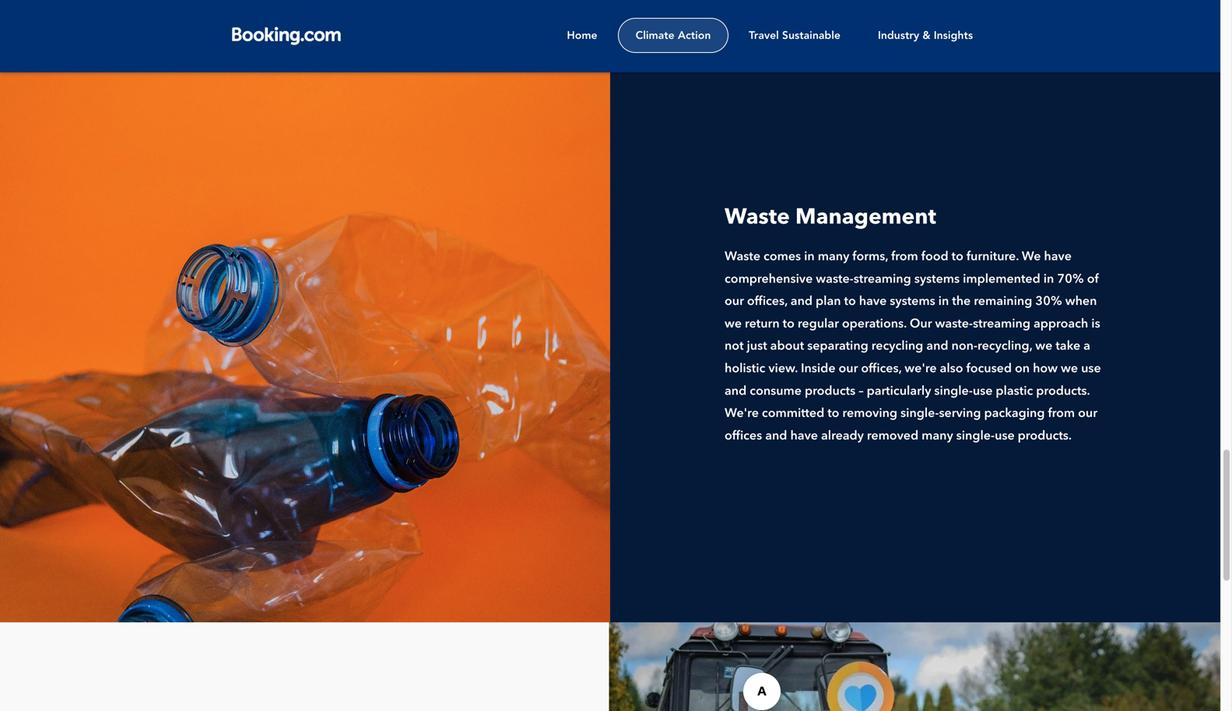 Task type: describe. For each thing, give the bounding box(es) containing it.
2 vertical spatial we
[[1061, 363, 1078, 376]]

volunteer+programme.jpg image
[[609, 623, 1220, 711]]

0 vertical spatial waste-
[[816, 273, 854, 286]]

1 horizontal spatial from
[[1048, 408, 1075, 420]]

when
[[1065, 296, 1097, 308]]

0 vertical spatial in
[[804, 251, 815, 263]]

70%
[[1057, 273, 1084, 286]]

to down products
[[827, 408, 839, 420]]

take
[[1056, 341, 1080, 353]]

implemented
[[963, 273, 1040, 286]]

committed
[[762, 408, 824, 420]]

1 vertical spatial products.
[[1018, 430, 1072, 443]]

comes
[[764, 251, 801, 263]]

home
[[567, 29, 597, 42]]

forms,
[[852, 251, 888, 263]]

travel sustainable link
[[732, 18, 858, 53]]

focused
[[966, 363, 1012, 376]]

recycling,
[[978, 341, 1032, 353]]

2 horizontal spatial have
[[1044, 251, 1072, 263]]

is
[[1091, 318, 1100, 331]]

industry & insights
[[878, 29, 973, 42]]

non-
[[951, 341, 978, 353]]

0 vertical spatial single-
[[934, 385, 973, 398]]

plastic
[[996, 385, 1033, 398]]

1 vertical spatial use
[[973, 385, 993, 398]]

to right food
[[952, 251, 963, 263]]

2 horizontal spatial use
[[1081, 363, 1101, 376]]

1 horizontal spatial we
[[1035, 341, 1052, 353]]

sustainable
[[782, 29, 840, 42]]

home link
[[549, 18, 615, 53]]

removing
[[842, 408, 897, 420]]

0 vertical spatial systems
[[914, 273, 960, 286]]

serving
[[939, 408, 981, 420]]

how
[[1033, 363, 1058, 376]]

just
[[747, 341, 767, 353]]

already
[[821, 430, 864, 443]]

we're
[[905, 363, 937, 376]]

industry
[[878, 29, 919, 42]]

image by zuzanna szczepańska image
[[0, 47, 610, 623]]

climate action link
[[618, 18, 728, 53]]

2 vertical spatial our
[[1078, 408, 1097, 420]]

1 horizontal spatial offices,
[[861, 363, 901, 376]]

recycling
[[871, 341, 923, 353]]

particularly
[[867, 385, 931, 398]]

1 horizontal spatial in
[[938, 296, 949, 308]]

our
[[910, 318, 932, 331]]

consume
[[750, 385, 802, 398]]

and down committed
[[765, 430, 787, 443]]

0 horizontal spatial many
[[818, 251, 849, 263]]

insights
[[934, 29, 973, 42]]

on
[[1015, 363, 1030, 376]]

1 vertical spatial our
[[839, 363, 858, 376]]

travel
[[749, 29, 779, 42]]

not
[[725, 341, 744, 353]]

approach
[[1034, 318, 1088, 331]]

waste for waste management
[[725, 207, 790, 229]]

climate action
[[636, 29, 711, 42]]

plan
[[816, 296, 841, 308]]



Task type: vqa. For each thing, say whether or not it's contained in the screenshot.
solution
no



Task type: locate. For each thing, give the bounding box(es) containing it.
2 horizontal spatial we
[[1061, 363, 1078, 376]]

remaining
[[974, 296, 1032, 308]]

use
[[1081, 363, 1101, 376], [973, 385, 993, 398], [995, 430, 1015, 443]]

single- down serving
[[956, 430, 995, 443]]

0 vertical spatial from
[[891, 251, 918, 263]]

waste- down the
[[935, 318, 973, 331]]

to up about
[[783, 318, 795, 331]]

have down committed
[[790, 430, 818, 443]]

1 vertical spatial we
[[1035, 341, 1052, 353]]

0 vertical spatial waste
[[725, 207, 790, 229]]

many
[[818, 251, 849, 263], [922, 430, 953, 443]]

packaging
[[984, 408, 1045, 420]]

2 vertical spatial use
[[995, 430, 1015, 443]]

from
[[891, 251, 918, 263], [1048, 408, 1075, 420]]

we up how on the right bottom of page
[[1035, 341, 1052, 353]]

single-
[[934, 385, 973, 398], [901, 408, 939, 420], [956, 430, 995, 443]]

waste inside waste comes in many forms, from food to furniture. we have comprehensive waste-streaming systems implemented in 70% of our offices, and plan to have systems in the remaining 30% when we return to regular operations. our waste-streaming approach is not just about separating recycling and non-recycling, we take a holistic view. inside our offices, we're also focused on how we use and consume products – particularly single-use plastic products. we're committed to removing single-serving packaging from our offices and have already removed many single-use products.
[[725, 251, 760, 263]]

waste
[[725, 207, 790, 229], [725, 251, 760, 263]]

our down 'a' on the right top
[[1078, 408, 1097, 420]]

0 horizontal spatial in
[[804, 251, 815, 263]]

climate
[[636, 29, 675, 42]]

0 vertical spatial streaming
[[854, 273, 911, 286]]

many left "forms,"
[[818, 251, 849, 263]]

travel sustainable
[[749, 29, 840, 42]]

also
[[940, 363, 963, 376]]

0 vertical spatial offices,
[[747, 296, 787, 308]]

2 vertical spatial have
[[790, 430, 818, 443]]

in
[[804, 251, 815, 263], [1043, 273, 1054, 286], [938, 296, 949, 308]]

0 vertical spatial many
[[818, 251, 849, 263]]

have
[[1044, 251, 1072, 263], [859, 296, 887, 308], [790, 430, 818, 443]]

2 waste from the top
[[725, 251, 760, 263]]

our
[[725, 296, 744, 308], [839, 363, 858, 376], [1078, 408, 1097, 420]]

use down 'a' on the right top
[[1081, 363, 1101, 376]]

1 vertical spatial single-
[[901, 408, 939, 420]]

systems up 'our' on the top of the page
[[890, 296, 935, 308]]

0 horizontal spatial use
[[973, 385, 993, 398]]

systems
[[914, 273, 960, 286], [890, 296, 935, 308]]

products.
[[1036, 385, 1090, 398], [1018, 430, 1072, 443]]

0 vertical spatial have
[[1044, 251, 1072, 263]]

and left plan
[[791, 296, 813, 308]]

and
[[791, 296, 813, 308], [926, 341, 948, 353], [725, 385, 747, 398], [765, 430, 787, 443]]

many down serving
[[922, 430, 953, 443]]

0 vertical spatial our
[[725, 296, 744, 308]]

waste-
[[816, 273, 854, 286], [935, 318, 973, 331]]

streaming down remaining
[[973, 318, 1030, 331]]

view.
[[768, 363, 798, 376]]

1 horizontal spatial streaming
[[973, 318, 1030, 331]]

1 horizontal spatial our
[[839, 363, 858, 376]]

food
[[921, 251, 948, 263]]

1 vertical spatial from
[[1048, 408, 1075, 420]]

0 vertical spatial use
[[1081, 363, 1101, 376]]

waste up the comprehensive
[[725, 251, 760, 263]]

streaming
[[854, 273, 911, 286], [973, 318, 1030, 331]]

waste for waste comes in many forms, from food to furniture. we have comprehensive waste-streaming systems implemented in 70% of our offices, and plan to have systems in the remaining 30% when we return to regular operations. our waste-streaming approach is not just about separating recycling and non-recycling, we take a holistic view. inside our offices, we're also focused on how we use and consume products – particularly single-use plastic products. we're committed to removing single-serving packaging from our offices and have already removed many single-use products.
[[725, 251, 760, 263]]

2 horizontal spatial in
[[1043, 273, 1054, 286]]

a
[[1083, 341, 1090, 353]]

furniture.
[[966, 251, 1019, 263]]

from right packaging
[[1048, 408, 1075, 420]]

products. down packaging
[[1018, 430, 1072, 443]]

–
[[859, 385, 864, 398]]

in left 70%
[[1043, 273, 1054, 286]]

offices
[[725, 430, 762, 443]]

we down take
[[1061, 363, 1078, 376]]

in right comes
[[804, 251, 815, 263]]

1 vertical spatial in
[[1043, 273, 1054, 286]]

to
[[952, 251, 963, 263], [844, 296, 856, 308], [783, 318, 795, 331], [827, 408, 839, 420]]

2 vertical spatial single-
[[956, 430, 995, 443]]

0 horizontal spatial from
[[891, 251, 918, 263]]

single- down the "particularly"
[[901, 408, 939, 420]]

operations.
[[842, 318, 907, 331]]

1 vertical spatial offices,
[[861, 363, 901, 376]]

0 horizontal spatial we
[[725, 318, 742, 331]]

we're
[[725, 408, 759, 420]]

waste- up plan
[[816, 273, 854, 286]]

in left the
[[938, 296, 949, 308]]

1 vertical spatial have
[[859, 296, 887, 308]]

waste comes in many forms, from food to furniture. we have comprehensive waste-streaming systems implemented in 70% of our offices, and plan to have systems in the remaining 30% when we return to regular operations. our waste-streaming approach is not just about separating recycling and non-recycling, we take a holistic view. inside our offices, we're also focused on how we use and consume products – particularly single-use plastic products. we're committed to removing single-serving packaging from our offices and have already removed many single-use products.
[[725, 251, 1101, 443]]

return
[[745, 318, 780, 331]]

2 vertical spatial in
[[938, 296, 949, 308]]

1 vertical spatial waste-
[[935, 318, 973, 331]]

0 horizontal spatial our
[[725, 296, 744, 308]]

0 horizontal spatial streaming
[[854, 273, 911, 286]]

1 vertical spatial waste
[[725, 251, 760, 263]]

separating
[[807, 341, 868, 353]]

0 horizontal spatial have
[[790, 430, 818, 443]]

we
[[725, 318, 742, 331], [1035, 341, 1052, 353], [1061, 363, 1078, 376]]

to right plan
[[844, 296, 856, 308]]

30%
[[1035, 296, 1062, 308]]

0 horizontal spatial waste-
[[816, 273, 854, 286]]

offices, down recycling
[[861, 363, 901, 376]]

systems down food
[[914, 273, 960, 286]]

streaming down "forms,"
[[854, 273, 911, 286]]

management
[[795, 207, 936, 229]]

products
[[805, 385, 855, 398]]

single- down also
[[934, 385, 973, 398]]

we
[[1022, 251, 1041, 263]]

our down the comprehensive
[[725, 296, 744, 308]]

regular
[[798, 318, 839, 331]]

have up operations.
[[859, 296, 887, 308]]

products. down how on the right bottom of page
[[1036, 385, 1090, 398]]

action
[[678, 29, 711, 42]]

1 horizontal spatial many
[[922, 430, 953, 443]]

industry & insights link
[[861, 18, 990, 53]]

1 vertical spatial systems
[[890, 296, 935, 308]]

waste up comes
[[725, 207, 790, 229]]

&
[[922, 29, 931, 42]]

0 vertical spatial products.
[[1036, 385, 1090, 398]]

have up 70%
[[1044, 251, 1072, 263]]

1 vertical spatial many
[[922, 430, 953, 443]]

the
[[952, 296, 971, 308]]

1 horizontal spatial use
[[995, 430, 1015, 443]]

from left food
[[891, 251, 918, 263]]

and up we're
[[725, 385, 747, 398]]

offices, down the comprehensive
[[747, 296, 787, 308]]

use down focused
[[973, 385, 993, 398]]

our down separating
[[839, 363, 858, 376]]

holistic
[[725, 363, 765, 376]]

waste management
[[725, 207, 936, 229]]

0 vertical spatial we
[[725, 318, 742, 331]]

about
[[770, 341, 804, 353]]

offices,
[[747, 296, 787, 308], [861, 363, 901, 376]]

inside
[[801, 363, 835, 376]]

removed
[[867, 430, 918, 443]]

1 horizontal spatial waste-
[[935, 318, 973, 331]]

we up not on the right of the page
[[725, 318, 742, 331]]

1 waste from the top
[[725, 207, 790, 229]]

use down packaging
[[995, 430, 1015, 443]]

comprehensive
[[725, 273, 813, 286]]

0 horizontal spatial offices,
[[747, 296, 787, 308]]

1 horizontal spatial have
[[859, 296, 887, 308]]

booking_com_logotype_aug2020_white.png image
[[229, 23, 347, 46]]

and up also
[[926, 341, 948, 353]]

1 vertical spatial streaming
[[973, 318, 1030, 331]]

2 horizontal spatial our
[[1078, 408, 1097, 420]]

of
[[1087, 273, 1099, 286]]



